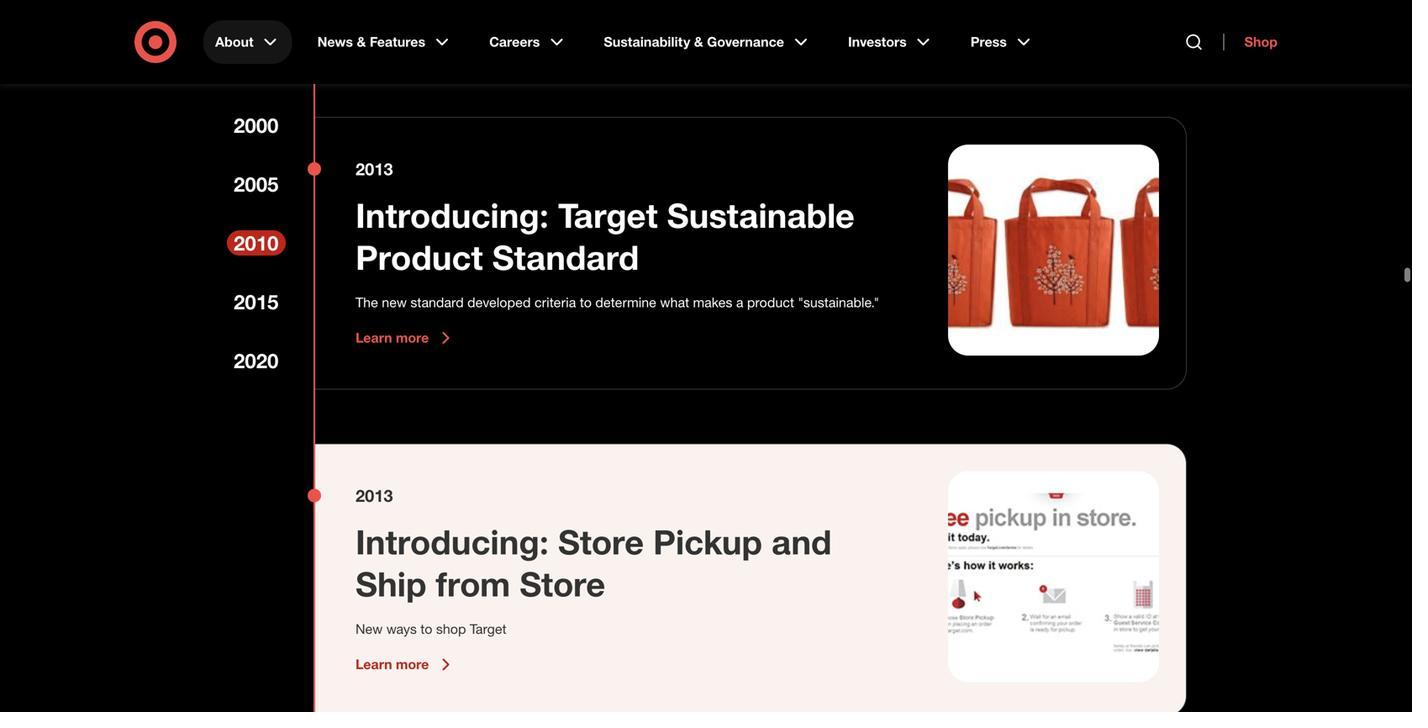 Task type: vqa. For each thing, say whether or not it's contained in the screenshot.
the bottom Learn More
yes



Task type: describe. For each thing, give the bounding box(es) containing it.
about link
[[204, 20, 292, 64]]

learn for introducing: store pickup and ship from store
[[356, 657, 392, 673]]

"sustainable."
[[798, 295, 880, 311]]

ship
[[356, 564, 427, 605]]

0 horizontal spatial to
[[421, 621, 433, 638]]

features
[[370, 34, 426, 50]]

2013 for introducing: target sustainable product standard
[[356, 159, 393, 179]]

2010 link
[[227, 230, 286, 256]]

governance
[[707, 34, 785, 50]]

2005 link
[[227, 172, 286, 197]]

2010
[[234, 231, 279, 255]]

more for introducing: store pickup and ship from store
[[396, 657, 429, 673]]

more for introducing: target sustainable product standard
[[396, 330, 429, 346]]

1 horizontal spatial to
[[580, 295, 592, 311]]

2013 for introducing: store pickup and ship from store
[[356, 486, 393, 506]]

product
[[356, 237, 483, 278]]

new
[[356, 621, 383, 638]]

ways
[[387, 621, 417, 638]]

careers link
[[478, 20, 579, 64]]

& for features
[[357, 34, 366, 50]]

investors link
[[837, 20, 946, 64]]

press link
[[959, 20, 1046, 64]]

determine
[[596, 295, 657, 311]]

from
[[436, 564, 511, 605]]

news
[[318, 34, 353, 50]]

1 vertical spatial target
[[470, 621, 507, 638]]

investors
[[849, 34, 907, 50]]



Task type: locate. For each thing, give the bounding box(es) containing it.
introducing: up product
[[356, 195, 549, 236]]

target
[[558, 195, 658, 236], [470, 621, 507, 638]]

new ways to shop target
[[356, 621, 507, 638]]

1 vertical spatial more
[[396, 657, 429, 673]]

1 introducing: from the top
[[356, 195, 549, 236]]

introducing: target sustainable product standard button
[[356, 194, 908, 279]]

new
[[382, 295, 407, 311]]

target right "shop"
[[470, 621, 507, 638]]

a group of red bags image
[[949, 145, 1160, 356]]

store
[[558, 522, 644, 563], [520, 564, 606, 605]]

standard
[[493, 237, 639, 278]]

developed
[[468, 295, 531, 311]]

introducing:
[[356, 195, 549, 236], [356, 522, 549, 563]]

sustainable
[[667, 195, 855, 236]]

careers
[[490, 34, 540, 50]]

0 vertical spatial more
[[396, 330, 429, 346]]

introducing: up the from
[[356, 522, 549, 563]]

1 2013 from the top
[[356, 159, 393, 179]]

2000
[[234, 113, 279, 137]]

2020 link
[[227, 348, 286, 373]]

learn more button for introducing: target sustainable product standard
[[356, 328, 456, 348]]

2 learn more from the top
[[356, 657, 429, 673]]

sustainability & governance link
[[592, 20, 823, 64]]

0 vertical spatial to
[[580, 295, 592, 311]]

target inside introducing: target sustainable product standard
[[558, 195, 658, 236]]

2 more from the top
[[396, 657, 429, 673]]

learn
[[356, 330, 392, 346], [356, 657, 392, 673]]

to
[[580, 295, 592, 311], [421, 621, 433, 638]]

0 horizontal spatial &
[[357, 34, 366, 50]]

shop
[[436, 621, 466, 638]]

criteria
[[535, 295, 576, 311]]

& left governance
[[694, 34, 704, 50]]

learn more for introducing: store pickup and ship from store
[[356, 657, 429, 673]]

learn down the
[[356, 330, 392, 346]]

the new standard developed criteria to determine what makes a product "sustainable."
[[356, 295, 880, 311]]

learn more for introducing: target sustainable product standard
[[356, 330, 429, 346]]

& right news
[[357, 34, 366, 50]]

learn for introducing: target sustainable product standard
[[356, 330, 392, 346]]

1 vertical spatial to
[[421, 621, 433, 638]]

more
[[396, 330, 429, 346], [396, 657, 429, 673]]

shop link
[[1224, 34, 1278, 50]]

news & features link
[[306, 20, 464, 64]]

1 horizontal spatial target
[[558, 195, 658, 236]]

introducing: for standard
[[356, 195, 549, 236]]

2 2013 from the top
[[356, 486, 393, 506]]

2 introducing: from the top
[[356, 522, 549, 563]]

target up standard
[[558, 195, 658, 236]]

1 horizontal spatial &
[[694, 34, 704, 50]]

to right criteria at the top left of the page
[[580, 295, 592, 311]]

1 more from the top
[[396, 330, 429, 346]]

learn down 'new'
[[356, 657, 392, 673]]

2005
[[234, 172, 279, 196]]

learn more button
[[356, 328, 456, 348], [356, 655, 456, 675]]

learn more down ways
[[356, 657, 429, 673]]

& for governance
[[694, 34, 704, 50]]

0 vertical spatial 2013
[[356, 159, 393, 179]]

2015
[[234, 290, 279, 314]]

0 vertical spatial learn more
[[356, 330, 429, 346]]

introducing: target sustainable product standard
[[356, 195, 855, 278]]

learn more button for introducing: store pickup and ship from store
[[356, 655, 456, 675]]

0 horizontal spatial target
[[470, 621, 507, 638]]

and
[[772, 522, 832, 563]]

more down ways
[[396, 657, 429, 673]]

to left "shop"
[[421, 621, 433, 638]]

2 & from the left
[[694, 34, 704, 50]]

about
[[215, 34, 254, 50]]

0 vertical spatial introducing:
[[356, 195, 549, 236]]

1 vertical spatial introducing:
[[356, 522, 549, 563]]

&
[[357, 34, 366, 50], [694, 34, 704, 50]]

graphical user interface, application image
[[949, 471, 1160, 682]]

the
[[356, 295, 378, 311]]

1 vertical spatial learn
[[356, 657, 392, 673]]

a
[[737, 295, 744, 311]]

learn more button down ways
[[356, 655, 456, 675]]

makes
[[693, 295, 733, 311]]

0 vertical spatial learn more button
[[356, 328, 456, 348]]

sustainability & governance
[[604, 34, 785, 50]]

2 learn from the top
[[356, 657, 392, 673]]

1 & from the left
[[357, 34, 366, 50]]

shop
[[1245, 34, 1278, 50]]

introducing: inside introducing: target sustainable product standard
[[356, 195, 549, 236]]

2 learn more button from the top
[[356, 655, 456, 675]]

more down new
[[396, 330, 429, 346]]

introducing: inside introducing: store pickup and ship from store
[[356, 522, 549, 563]]

2000 link
[[227, 113, 286, 138]]

learn more button down new
[[356, 328, 456, 348]]

1 learn more button from the top
[[356, 328, 456, 348]]

1 learn more from the top
[[356, 330, 429, 346]]

news & features
[[318, 34, 426, 50]]

sustainability
[[604, 34, 691, 50]]

1 vertical spatial learn more
[[356, 657, 429, 673]]

2015 link
[[227, 289, 286, 315]]

standard
[[411, 295, 464, 311]]

learn more down new
[[356, 330, 429, 346]]

product
[[748, 295, 795, 311]]

2013
[[356, 159, 393, 179], [356, 486, 393, 506]]

0 vertical spatial learn
[[356, 330, 392, 346]]

0 vertical spatial store
[[558, 522, 644, 563]]

2020
[[234, 349, 279, 373]]

introducing: store pickup and ship from store
[[356, 522, 832, 605]]

learn more
[[356, 330, 429, 346], [356, 657, 429, 673]]

press
[[971, 34, 1007, 50]]

0 vertical spatial target
[[558, 195, 658, 236]]

pickup
[[654, 522, 763, 563]]

1 vertical spatial learn more button
[[356, 655, 456, 675]]

introducing: store pickup and ship from store button
[[356, 521, 908, 605]]

1 vertical spatial 2013
[[356, 486, 393, 506]]

what
[[661, 295, 690, 311]]

1 vertical spatial store
[[520, 564, 606, 605]]

introducing: for ship
[[356, 522, 549, 563]]

1 learn from the top
[[356, 330, 392, 346]]



